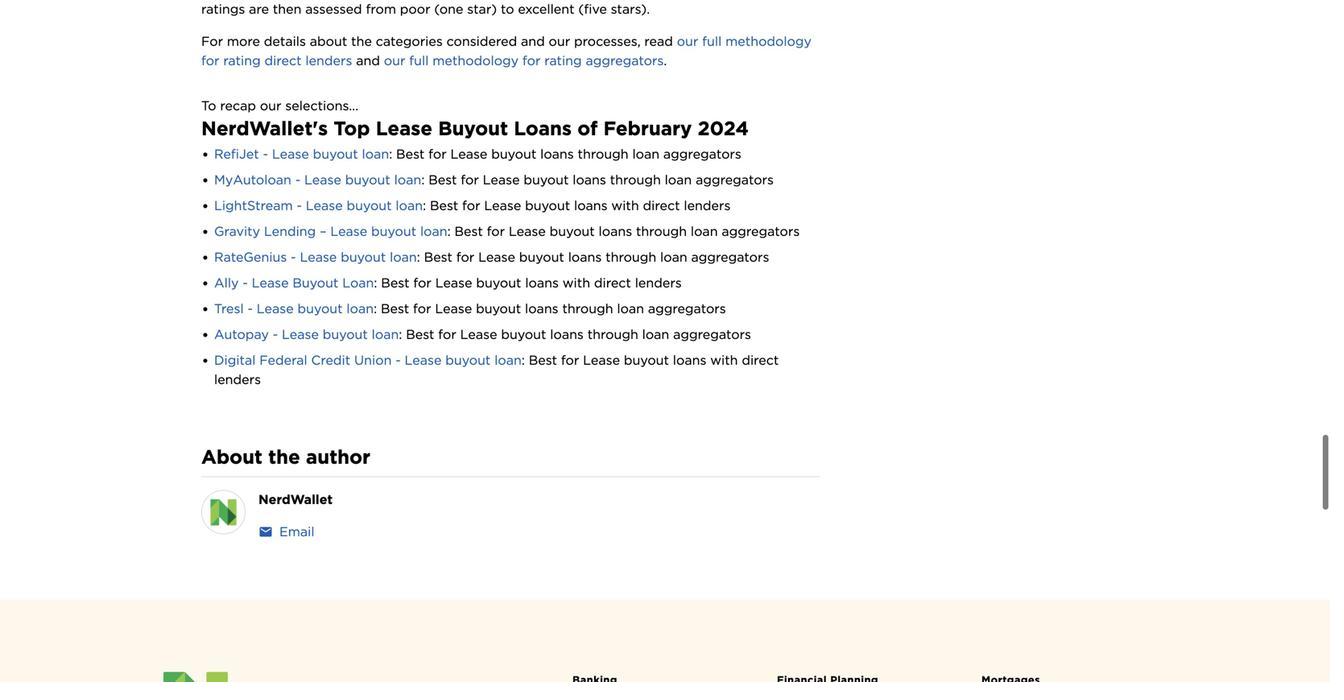 Task type: locate. For each thing, give the bounding box(es) containing it.
1 horizontal spatial and
[[521, 34, 545, 49]]

0 vertical spatial methodology
[[726, 34, 812, 49]]

lease inside : best for lease buyout loans with direct lenders
[[583, 353, 620, 368]]

1 rating from the left
[[223, 53, 261, 69]]

about
[[310, 34, 347, 49]]

: down the "myautoloan - lease buyout loan : best for lease buyout loans through loan aggregators"
[[423, 198, 426, 214]]

1 vertical spatial buyout
[[293, 275, 339, 291]]

buyout
[[313, 146, 358, 162], [491, 146, 537, 162], [345, 172, 391, 188], [524, 172, 569, 188], [347, 198, 392, 214], [525, 198, 570, 214], [371, 224, 417, 239], [550, 224, 595, 239], [341, 249, 386, 265], [519, 249, 564, 265], [476, 275, 522, 291], [298, 301, 343, 317], [476, 301, 521, 317], [323, 327, 368, 342], [501, 327, 546, 342], [446, 353, 491, 368], [624, 353, 669, 368]]

0 vertical spatial the
[[351, 34, 372, 49]]

2 rating from the left
[[545, 53, 582, 69]]

loans for rategenius - lease buyout loan : best for lease buyout loans through loan aggregators
[[568, 249, 602, 265]]

- up federal
[[273, 327, 278, 342]]

: down autopay - lease buyout loan : best for lease buyout loans through loan aggregators
[[522, 353, 525, 368]]

with for ally - lease buyout loan : best for lease buyout loans with direct lenders
[[563, 275, 590, 291]]

best up 'union'
[[381, 301, 409, 317]]

1 vertical spatial with
[[563, 275, 590, 291]]

lightstream - lease buyout loan : best for lease buyout loans with direct lenders
[[214, 198, 731, 214]]

loans for lightstream - lease buyout loan : best for lease buyout loans with direct lenders
[[574, 198, 608, 214]]

- for lightstream
[[297, 198, 302, 214]]

best down to recap our selections... nerdwallet's top lease buyout loans of february 2024
[[396, 146, 425, 162]]

0 vertical spatial full
[[702, 34, 722, 49]]

lightstream
[[214, 198, 293, 214]]

full right read
[[702, 34, 722, 49]]

buyout up refijet - lease buyout loan : best for lease buyout loans through loan aggregators at the top of page
[[438, 117, 508, 140]]

autopay - lease buyout loan link
[[214, 327, 399, 342]]

aggregators for refijet - lease buyout loan : best for lease buyout loans through loan aggregators
[[664, 146, 742, 162]]

full down categories
[[409, 53, 429, 69]]

1 horizontal spatial methodology
[[726, 34, 812, 49]]

0 vertical spatial with
[[612, 198, 639, 214]]

lenders
[[306, 53, 352, 69], [684, 198, 731, 214], [635, 275, 682, 291], [214, 372, 261, 388]]

1 horizontal spatial buyout
[[438, 117, 508, 140]]

0 horizontal spatial full
[[409, 53, 429, 69]]

2024
[[698, 117, 749, 140]]

buyout down rategenius - lease buyout loan link
[[293, 275, 339, 291]]

ally - lease buyout loan link
[[214, 275, 374, 291]]

best down lightstream - lease buyout loan : best for lease buyout loans with direct lenders
[[455, 224, 483, 239]]

–
[[320, 224, 327, 239]]

our full methodology for rating direct lenders
[[201, 34, 812, 69]]

myautoloan
[[214, 172, 291, 188]]

our up our full methodology for rating aggregators 'link'
[[549, 34, 570, 49]]

rating down processes,
[[545, 53, 582, 69]]

best for autopay - lease buyout loan
[[406, 327, 435, 342]]

: up ally - lease buyout loan : best for lease buyout loans with direct lenders
[[417, 249, 420, 265]]

the right about
[[351, 34, 372, 49]]

0 horizontal spatial rating
[[223, 53, 261, 69]]

: up "myautoloan - lease buyout loan" link
[[389, 146, 392, 162]]

myautoloan - lease buyout loan : best for lease buyout loans through loan aggregators
[[214, 172, 774, 188]]

myautoloan - lease buyout loan link
[[214, 172, 421, 188]]

rategenius - lease buyout loan : best for lease buyout loans through loan aggregators
[[214, 249, 769, 265]]

0 vertical spatial buyout
[[438, 117, 508, 140]]

- up lending
[[297, 198, 302, 214]]

rating down more
[[223, 53, 261, 69]]

refijet - lease buyout loan : best for lease buyout loans through loan aggregators
[[214, 146, 742, 162]]

methodology
[[726, 34, 812, 49], [433, 53, 519, 69]]

: up digital federal credit union - lease buyout loan link
[[399, 327, 402, 342]]

processes,
[[574, 34, 641, 49]]

loans inside : best for lease buyout loans with direct lenders
[[673, 353, 707, 368]]

- right tresl
[[248, 301, 253, 317]]

: best for lease buyout loans with direct lenders
[[214, 353, 779, 388]]

best inside : best for lease buyout loans with direct lenders
[[529, 353, 557, 368]]

: down lightstream - lease buyout loan : best for lease buyout loans with direct lenders
[[447, 224, 451, 239]]

- right 'ally'
[[243, 275, 248, 291]]

-
[[263, 146, 268, 162], [295, 172, 301, 188], [297, 198, 302, 214], [291, 249, 296, 265], [243, 275, 248, 291], [248, 301, 253, 317], [273, 327, 278, 342], [396, 353, 401, 368]]

- down nerdwallet's
[[263, 146, 268, 162]]

0 horizontal spatial and
[[356, 53, 380, 69]]

- up ally - lease buyout loan link
[[291, 249, 296, 265]]

rategenius
[[214, 249, 287, 265]]

best down the "myautoloan - lease buyout loan : best for lease buyout loans through loan aggregators"
[[430, 198, 458, 214]]

best
[[396, 146, 425, 162], [429, 172, 457, 188], [430, 198, 458, 214], [455, 224, 483, 239], [424, 249, 453, 265], [381, 275, 410, 291], [381, 301, 409, 317], [406, 327, 435, 342], [529, 353, 557, 368]]

best for ally - lease buyout loan
[[381, 275, 410, 291]]

email
[[279, 524, 315, 540]]

- down refijet - lease buyout loan link
[[295, 172, 301, 188]]

loan
[[362, 146, 389, 162], [633, 146, 660, 162], [394, 172, 421, 188], [665, 172, 692, 188], [396, 198, 423, 214], [420, 224, 447, 239], [691, 224, 718, 239], [390, 249, 417, 265], [660, 249, 688, 265], [347, 301, 374, 317], [617, 301, 644, 317], [372, 327, 399, 342], [642, 327, 670, 342], [495, 353, 522, 368]]

: up lightstream - lease buyout loan : best for lease buyout loans with direct lenders
[[421, 172, 425, 188]]

with
[[612, 198, 639, 214], [563, 275, 590, 291], [711, 353, 738, 368]]

0 horizontal spatial with
[[563, 275, 590, 291]]

loans
[[540, 146, 574, 162], [573, 172, 606, 188], [574, 198, 608, 214], [599, 224, 632, 239], [568, 249, 602, 265], [525, 275, 559, 291], [525, 301, 559, 317], [550, 327, 584, 342], [673, 353, 707, 368]]

through for rategenius - lease buyout loan : best for lease buyout loans through loan aggregators
[[606, 249, 657, 265]]

best for refijet - lease buyout loan
[[396, 146, 425, 162]]

loans for autopay - lease buyout loan : best for lease buyout loans through loan aggregators
[[550, 327, 584, 342]]

considered
[[447, 34, 517, 49]]

digital federal credit union - lease buyout loan
[[214, 353, 522, 368]]

- right 'union'
[[396, 353, 401, 368]]

: down rategenius - lease buyout loan link
[[374, 275, 377, 291]]

methodology inside our full methodology for rating direct lenders
[[726, 34, 812, 49]]

1 horizontal spatial with
[[612, 198, 639, 214]]

loans for refijet - lease buyout loan : best for lease buyout loans through loan aggregators
[[540, 146, 574, 162]]

through for tresl - lease buyout loan : best for lease buyout loans through loan aggregators
[[563, 301, 613, 317]]

to recap our selections... nerdwallet's top lease buyout loans of february 2024
[[201, 98, 749, 140]]

best right loan
[[381, 275, 410, 291]]

1 horizontal spatial full
[[702, 34, 722, 49]]

for more details about the categories considered and our processes, read
[[201, 34, 677, 49]]

rating
[[223, 53, 261, 69], [545, 53, 582, 69]]

loans for ally - lease buyout loan : best for lease buyout loans with direct lenders
[[525, 275, 559, 291]]

gravity lending – lease buyout loan link
[[214, 224, 447, 239]]

2 horizontal spatial with
[[711, 353, 738, 368]]

credit
[[311, 353, 351, 368]]

aggregators for tresl - lease buyout loan : best for lease buyout loans through loan aggregators
[[648, 301, 726, 317]]

the
[[351, 34, 372, 49], [268, 446, 300, 469]]

of
[[578, 117, 598, 140]]

best for myautoloan - lease buyout loan
[[429, 172, 457, 188]]

email link
[[259, 522, 315, 542]]

the up nerdwallet
[[268, 446, 300, 469]]

lease inside to recap our selections... nerdwallet's top lease buyout loans of february 2024
[[376, 117, 433, 140]]

: down loan
[[374, 301, 377, 317]]

direct inside : best for lease buyout loans with direct lenders
[[742, 353, 779, 368]]

full
[[702, 34, 722, 49], [409, 53, 429, 69]]

gravity
[[214, 224, 260, 239]]

nerdwallet's
[[201, 117, 328, 140]]

direct
[[265, 53, 302, 69], [643, 198, 680, 214], [594, 275, 631, 291], [742, 353, 779, 368]]

buyout
[[438, 117, 508, 140], [293, 275, 339, 291]]

: for tresl - lease buyout loan
[[374, 301, 377, 317]]

2 vertical spatial with
[[711, 353, 738, 368]]

our up nerdwallet's
[[260, 98, 281, 114]]

our right read
[[677, 34, 699, 49]]

aggregators
[[586, 53, 664, 69], [664, 146, 742, 162], [696, 172, 774, 188], [722, 224, 800, 239], [691, 249, 769, 265], [648, 301, 726, 317], [673, 327, 751, 342]]

aggregators for myautoloan - lease buyout loan : best for lease buyout loans through loan aggregators
[[696, 172, 774, 188]]

for
[[201, 53, 219, 69], [523, 53, 541, 69], [429, 146, 447, 162], [461, 172, 479, 188], [462, 198, 480, 214], [487, 224, 505, 239], [456, 249, 475, 265], [413, 275, 432, 291], [413, 301, 431, 317], [438, 327, 457, 342], [561, 353, 579, 368]]

and
[[521, 34, 545, 49], [356, 53, 380, 69]]

best up lightstream - lease buyout loan : best for lease buyout loans with direct lenders
[[429, 172, 457, 188]]

1 horizontal spatial rating
[[545, 53, 582, 69]]

and down categories
[[356, 53, 380, 69]]

our inside our full methodology for rating direct lenders
[[677, 34, 699, 49]]

:
[[389, 146, 392, 162], [421, 172, 425, 188], [423, 198, 426, 214], [447, 224, 451, 239], [417, 249, 420, 265], [374, 275, 377, 291], [374, 301, 377, 317], [399, 327, 402, 342], [522, 353, 525, 368]]

- for refijet
[[263, 146, 268, 162]]

loans for myautoloan - lease buyout loan : best for lease buyout loans through loan aggregators
[[573, 172, 606, 188]]

best up ally - lease buyout loan : best for lease buyout loans with direct lenders
[[424, 249, 453, 265]]

best down tresl - lease buyout loan : best for lease buyout loans through loan aggregators
[[406, 327, 435, 342]]

and up our full methodology for rating aggregators 'link'
[[521, 34, 545, 49]]

- for ally
[[243, 275, 248, 291]]

our
[[549, 34, 570, 49], [677, 34, 699, 49], [384, 53, 406, 69], [260, 98, 281, 114]]

0 horizontal spatial methodology
[[433, 53, 519, 69]]

best for rategenius - lease buyout loan
[[424, 249, 453, 265]]

: inside : best for lease buyout loans with direct lenders
[[522, 353, 525, 368]]

1 vertical spatial the
[[268, 446, 300, 469]]

: for autopay - lease buyout loan
[[399, 327, 402, 342]]

through for autopay - lease buyout loan : best for lease buyout loans through loan aggregators
[[588, 327, 639, 342]]

1 vertical spatial and
[[356, 53, 380, 69]]

lease
[[376, 117, 433, 140], [272, 146, 309, 162], [451, 146, 488, 162], [304, 172, 341, 188], [483, 172, 520, 188], [306, 198, 343, 214], [484, 198, 521, 214], [330, 224, 367, 239], [509, 224, 546, 239], [300, 249, 337, 265], [478, 249, 515, 265], [252, 275, 289, 291], [435, 275, 472, 291], [257, 301, 294, 317], [435, 301, 472, 317], [282, 327, 319, 342], [460, 327, 497, 342], [405, 353, 442, 368], [583, 353, 620, 368]]

best for lightstream - lease buyout loan
[[430, 198, 458, 214]]

.
[[664, 53, 667, 69]]

read
[[645, 34, 673, 49]]

1 horizontal spatial the
[[351, 34, 372, 49]]

through
[[578, 146, 629, 162], [610, 172, 661, 188], [636, 224, 687, 239], [606, 249, 657, 265], [563, 301, 613, 317], [588, 327, 639, 342]]

best down autopay - lease buyout loan : best for lease buyout loans through loan aggregators
[[529, 353, 557, 368]]



Task type: vqa. For each thing, say whether or not it's contained in the screenshot.
software,
no



Task type: describe. For each thing, give the bounding box(es) containing it.
loans for tresl - lease buyout loan : best for lease buyout loans through loan aggregators
[[525, 301, 559, 317]]

: for rategenius - lease buyout loan
[[417, 249, 420, 265]]

rating inside our full methodology for rating direct lenders
[[223, 53, 261, 69]]

february
[[604, 117, 692, 140]]

our inside to recap our selections... nerdwallet's top lease buyout loans of february 2024
[[260, 98, 281, 114]]

direct inside our full methodology for rating direct lenders
[[265, 53, 302, 69]]

loans
[[514, 117, 572, 140]]

rategenius - lease buyout loan link
[[214, 249, 417, 265]]

our full methodology for rating direct lenders link
[[201, 34, 812, 69]]

top
[[334, 117, 370, 140]]

and our full methodology for rating aggregators .
[[352, 53, 667, 69]]

: for ally - lease buyout loan
[[374, 275, 377, 291]]

categories
[[376, 34, 443, 49]]

digital
[[214, 353, 256, 368]]

best for tresl - lease buyout loan
[[381, 301, 409, 317]]

to
[[201, 98, 216, 114]]

more
[[227, 34, 260, 49]]

full inside our full methodology for rating direct lenders
[[702, 34, 722, 49]]

- for myautoloan
[[295, 172, 301, 188]]

buyout inside : best for lease buyout loans with direct lenders
[[624, 353, 669, 368]]

autopay - lease buyout loan : best for lease buyout loans through loan aggregators
[[214, 327, 751, 342]]

autopay
[[214, 327, 269, 342]]

0 horizontal spatial buyout
[[293, 275, 339, 291]]

0 vertical spatial and
[[521, 34, 545, 49]]

lenders inside our full methodology for rating direct lenders
[[306, 53, 352, 69]]

about the author
[[201, 446, 371, 469]]

through for myautoloan - lease buyout loan : best for lease buyout loans through loan aggregators
[[610, 172, 661, 188]]

: for lightstream - lease buyout loan
[[423, 198, 426, 214]]

gravity lending – lease buyout loan : best for lease buyout loans through loan aggregators
[[214, 224, 800, 239]]

1 vertical spatial full
[[409, 53, 429, 69]]

digital federal credit union - lease buyout loan link
[[214, 353, 522, 368]]

about
[[201, 446, 263, 469]]

- for autopay
[[273, 327, 278, 342]]

recap
[[220, 98, 256, 114]]

with for lightstream - lease buyout loan : best for lease buyout loans with direct lenders
[[612, 198, 639, 214]]

aggregators for autopay - lease buyout loan : best for lease buyout loans through loan aggregators
[[673, 327, 751, 342]]

our down categories
[[384, 53, 406, 69]]

lightstream - lease buyout loan link
[[214, 198, 423, 214]]

nerdwallet
[[259, 492, 333, 508]]

loan
[[342, 275, 374, 291]]

- for tresl
[[248, 301, 253, 317]]

federal
[[260, 353, 307, 368]]

nerdwallet link
[[259, 492, 333, 508]]

1 vertical spatial methodology
[[433, 53, 519, 69]]

for inside : best for lease buyout loans with direct lenders
[[561, 353, 579, 368]]

tresl - lease buyout loan link
[[214, 301, 374, 317]]

through for refijet - lease buyout loan : best for lease buyout loans through loan aggregators
[[578, 146, 629, 162]]

nerdwallet image
[[201, 490, 246, 535]]

ally - lease buyout loan : best for lease buyout loans with direct lenders
[[214, 275, 682, 291]]

: for myautoloan - lease buyout loan
[[421, 172, 425, 188]]

- for rategenius
[[291, 249, 296, 265]]

with inside : best for lease buyout loans with direct lenders
[[711, 353, 738, 368]]

union
[[354, 353, 392, 368]]

lending
[[264, 224, 316, 239]]

author
[[306, 446, 371, 469]]

selections...
[[285, 98, 358, 114]]

for
[[201, 34, 223, 49]]

details
[[264, 34, 306, 49]]

refijet - lease buyout loan link
[[214, 146, 389, 162]]

tresl
[[214, 301, 244, 317]]

for inside our full methodology for rating direct lenders
[[201, 53, 219, 69]]

tresl - lease buyout loan : best for lease buyout loans through loan aggregators
[[214, 301, 726, 317]]

buyout inside to recap our selections... nerdwallet's top lease buyout loans of february 2024
[[438, 117, 508, 140]]

refijet
[[214, 146, 259, 162]]

nerdwallet home page image
[[163, 672, 228, 682]]

aggregators for rategenius - lease buyout loan : best for lease buyout loans through loan aggregators
[[691, 249, 769, 265]]

: for refijet - lease buyout loan
[[389, 146, 392, 162]]

our full methodology for rating aggregators link
[[384, 53, 664, 69]]

0 horizontal spatial the
[[268, 446, 300, 469]]

ally
[[214, 275, 239, 291]]

lenders inside : best for lease buyout loans with direct lenders
[[214, 372, 261, 388]]



